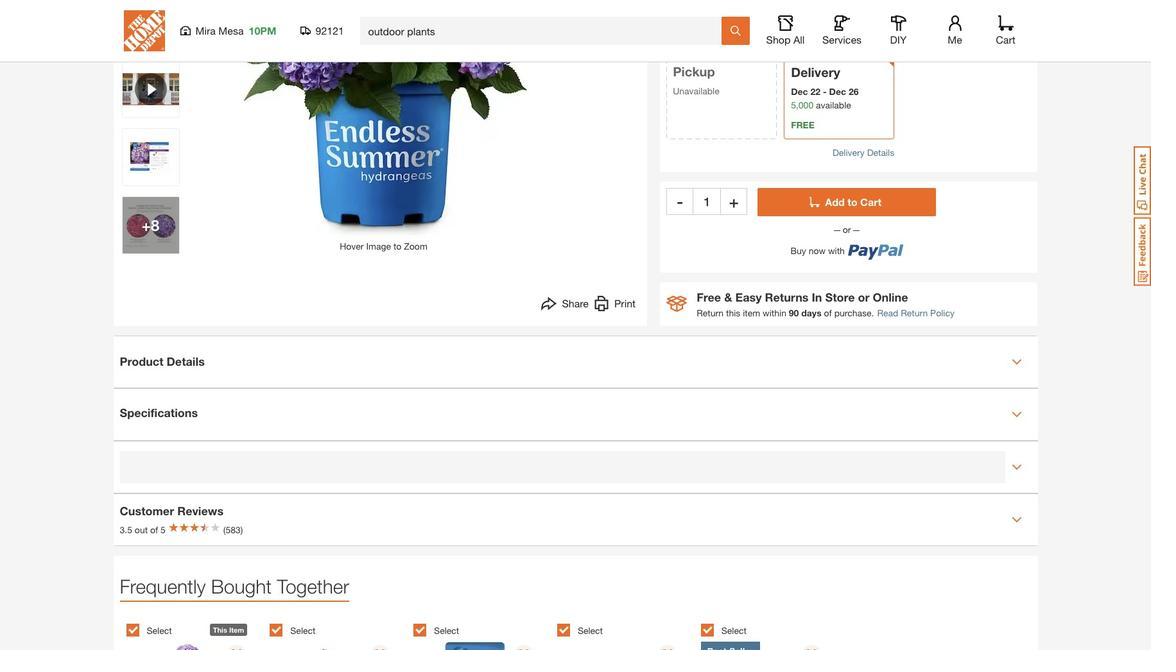 Task type: locate. For each thing, give the bounding box(es) containing it.
- right 22
[[823, 86, 827, 97]]

1 horizontal spatial +
[[730, 193, 739, 211]]

2 horizontal spatial to
[[848, 196, 858, 208]]

caret image
[[1012, 462, 1022, 473], [1012, 515, 1022, 525]]

- inside delivery dec 22 - dec 26 5,000 available
[[823, 86, 827, 97]]

add to cart button
[[758, 188, 937, 216]]

details inside 'button'
[[868, 147, 895, 158]]

specifications button
[[113, 389, 1038, 441]]

-
[[823, 86, 827, 97], [677, 193, 683, 211]]

2 select from the left
[[291, 625, 316, 636]]

0 horizontal spatial details
[[167, 355, 205, 369]]

pickup
[[673, 64, 715, 79]]

+ 8
[[142, 216, 160, 234]]

free & easy returns in store or online return this item within 90 days of purchase. read return policy
[[697, 290, 955, 319]]

1 horizontal spatial to
[[827, 29, 835, 40]]

8
[[151, 216, 160, 234]]

dec up available
[[830, 86, 847, 97]]

0 horizontal spatial return
[[697, 308, 724, 319]]

to inside delivering to 92121
[[827, 29, 835, 40]]

or
[[841, 224, 854, 235], [859, 290, 870, 304]]

select up the 6 lb. organic hydrangea and blueberry soil acidifier with sulfur and gypsum image
[[434, 625, 459, 636]]

+ for +
[[730, 193, 739, 211]]

delivery dec 22 - dec 26 5,000 available
[[791, 65, 859, 110]]

6341674539112 image
[[122, 61, 179, 117]]

buy now with
[[791, 246, 845, 257]]

services
[[823, 33, 862, 46]]

select
[[147, 625, 172, 636], [291, 625, 316, 636], [434, 625, 459, 636], [578, 625, 603, 636], [722, 625, 747, 636]]

4 select from the left
[[578, 625, 603, 636]]

select for 1 / 5 group
[[147, 625, 172, 636]]

1 vertical spatial or
[[859, 290, 870, 304]]

details up add to cart
[[868, 147, 895, 158]]

2 vertical spatial to
[[394, 241, 402, 252]]

- inside "button"
[[677, 193, 683, 211]]

diy
[[891, 33, 907, 46]]

1 horizontal spatial details
[[868, 147, 895, 158]]

0 horizontal spatial -
[[677, 193, 683, 211]]

1 caret image from the top
[[1012, 462, 1022, 473]]

available
[[816, 99, 852, 110]]

caret image for product details
[[1012, 357, 1022, 367]]

2 caret image from the top
[[1012, 410, 1022, 420]]

0 horizontal spatial to
[[394, 241, 402, 252]]

of
[[825, 308, 832, 319], [150, 525, 158, 536]]

- left + button
[[677, 193, 683, 211]]

+ inside button
[[730, 193, 739, 211]]

2 dec from the left
[[830, 86, 847, 97]]

bought
[[211, 575, 272, 598]]

0 horizontal spatial +
[[142, 216, 151, 234]]

0 vertical spatial -
[[823, 86, 827, 97]]

product
[[120, 355, 163, 369]]

2 caret image from the top
[[1012, 515, 1022, 525]]

details right product
[[167, 355, 205, 369]]

3 select from the left
[[434, 625, 459, 636]]

1 gal. english lavender plant with incredible purple color and fragrance (2-pack) image
[[701, 642, 825, 651]]

to left 'zoom'
[[394, 241, 402, 252]]

or inside free & easy returns in store or online return this item within 90 days of purchase. read return policy
[[859, 290, 870, 304]]

return right read
[[901, 308, 928, 319]]

delivery
[[791, 65, 841, 80], [833, 147, 865, 158]]

0 horizontal spatial or
[[841, 224, 854, 235]]

92121 button
[[300, 24, 345, 37]]

delivery up 22
[[791, 65, 841, 80]]

dec up 5,000
[[791, 86, 808, 97]]

caret image inside specifications 'button'
[[1012, 410, 1022, 420]]

services button
[[822, 15, 863, 46]]

1 caret image from the top
[[1012, 357, 1022, 367]]

delivery inside delivery dec 22 - dec 26 5,000 available
[[791, 65, 841, 80]]

select up 2 gal. summer crush bigleaf hydrangea flowering shrub with raspberry red flowers image
[[291, 625, 316, 636]]

cart
[[996, 33, 1016, 46], [861, 196, 882, 208]]

hover image to zoom
[[340, 241, 428, 252]]

or up purchase.
[[859, 290, 870, 304]]

online
[[873, 290, 909, 304]]

5,000
[[791, 99, 814, 110]]

of right "days"
[[825, 308, 832, 319]]

10pm
[[249, 24, 277, 37]]

customer
[[120, 504, 174, 519]]

0 horizontal spatial of
[[150, 525, 158, 536]]

0 vertical spatial +
[[730, 193, 739, 211]]

0 horizontal spatial cart
[[861, 196, 882, 208]]

select up 1 gal. english lavender plant with incredible purple color and fragrance (2-pack) image
[[722, 625, 747, 636]]

cart right me
[[996, 33, 1016, 46]]

6 lb. organic hydrangea and blueberry soil acidifier with sulfur and gypsum image
[[414, 642, 537, 651]]

details
[[868, 147, 895, 158], [167, 355, 205, 369]]

1 horizontal spatial of
[[825, 308, 832, 319]]

0 horizontal spatial mira
[[196, 24, 216, 37]]

display image inside the 4 / 5 group
[[662, 650, 675, 651]]

select inside 5 / 5 "group"
[[722, 625, 747, 636]]

0 vertical spatial caret image
[[1012, 357, 1022, 367]]

1 horizontal spatial -
[[823, 86, 827, 97]]

3 display image from the left
[[518, 650, 531, 651]]

5 select from the left
[[722, 625, 747, 636]]

or up buy now with button
[[841, 224, 854, 235]]

delivery inside 'button'
[[833, 147, 865, 158]]

26
[[849, 86, 859, 97]]

dec
[[791, 86, 808, 97], [830, 86, 847, 97]]

22
[[811, 86, 821, 97]]

diy button
[[878, 15, 920, 46]]

select inside the 4 / 5 group
[[578, 625, 603, 636]]

to inside add to cart button
[[848, 196, 858, 208]]

together
[[277, 575, 349, 598]]

details inside button
[[167, 355, 205, 369]]

zoom
[[404, 241, 428, 252]]

select for 5 / 5 "group"
[[722, 625, 747, 636]]

endless summer hydrangeas 14748 77.3 image
[[122, 197, 179, 254]]

display image for the 6 lb. organic hydrangea and blueberry soil acidifier with sulfur and gypsum image
[[518, 650, 531, 651]]

5 display image from the left
[[805, 650, 818, 651]]

1 horizontal spatial 92121
[[837, 29, 862, 40]]

all
[[794, 33, 805, 46]]

select for the 4 / 5 group
[[578, 625, 603, 636]]

of left 5
[[150, 525, 158, 536]]

shop all
[[767, 33, 805, 46]]

print button
[[594, 296, 636, 315]]

display image inside 2 / 5 group
[[374, 650, 387, 651]]

purchase.
[[835, 308, 874, 319]]

to left the 92121 link
[[827, 29, 835, 40]]

specifications
[[120, 406, 198, 420]]

0 vertical spatial details
[[868, 147, 895, 158]]

- button
[[667, 188, 694, 215]]

0 vertical spatial or
[[841, 224, 854, 235]]

1 vertical spatial delivery
[[833, 147, 865, 158]]

delivery up add to cart
[[833, 147, 865, 158]]

1 vertical spatial caret image
[[1012, 515, 1022, 525]]

frequently bought together
[[120, 575, 349, 598]]

1 vertical spatial +
[[142, 216, 151, 234]]

cart right the add
[[861, 196, 882, 208]]

easy
[[736, 290, 762, 304]]

92121 inside button
[[316, 24, 344, 37]]

read
[[878, 308, 899, 319]]

mira mesa button
[[729, 29, 771, 40]]

display image for 2 gal. summer crush bigleaf hydrangea flowering shrub with raspberry red flowers image
[[374, 650, 387, 651]]

+
[[730, 193, 739, 211], [142, 216, 151, 234]]

display image inside 3 / 5 "group"
[[518, 650, 531, 651]]

92121 link
[[837, 28, 862, 42]]

1 display image from the left
[[230, 650, 243, 651]]

to right the add
[[848, 196, 858, 208]]

1 vertical spatial details
[[167, 355, 205, 369]]

add
[[826, 196, 845, 208]]

caret image
[[1012, 357, 1022, 367], [1012, 410, 1022, 420]]

2.5 qt. jubilation gardenia, live evergreen shrub, white fragrant blooms image
[[557, 642, 681, 651]]

1 vertical spatial -
[[677, 193, 683, 211]]

to for cart
[[848, 196, 858, 208]]

caret image for specifications
[[1012, 410, 1022, 420]]

+ button
[[721, 188, 748, 215]]

select inside 1 / 5 group
[[147, 625, 172, 636]]

to
[[827, 29, 835, 40], [848, 196, 858, 208], [394, 241, 402, 252]]

buy
[[791, 246, 807, 257]]

0 horizontal spatial 92121
[[316, 24, 344, 37]]

me
[[948, 33, 963, 46]]

return down "free"
[[697, 308, 724, 319]]

0 horizontal spatial mesa
[[219, 24, 244, 37]]

mira right at in the top of the page
[[729, 29, 747, 40]]

delivery for delivery details
[[833, 147, 865, 158]]

What can we help you find today? search field
[[368, 17, 721, 44]]

item
[[229, 626, 244, 635]]

1 horizontal spatial or
[[859, 290, 870, 304]]

1 vertical spatial of
[[150, 525, 158, 536]]

92121 inside delivering to 92121
[[837, 29, 862, 40]]

0 vertical spatial cart
[[996, 33, 1016, 46]]

return
[[697, 308, 724, 319], [901, 308, 928, 319]]

display image for '2.5 qt. jubilation gardenia, live evergreen shrub, white fragrant blooms' image
[[662, 650, 675, 651]]

0 vertical spatial delivery
[[791, 65, 841, 80]]

policy
[[931, 308, 955, 319]]

shop all button
[[765, 15, 806, 46]]

to inside "hover image to zoom" button
[[394, 241, 402, 252]]

mesa
[[219, 24, 244, 37], [749, 29, 771, 40]]

select inside 3 / 5 "group"
[[434, 625, 459, 636]]

0 vertical spatial to
[[827, 29, 835, 40]]

mira right '6323728155112' image
[[196, 24, 216, 37]]

select inside 2 / 5 group
[[291, 625, 316, 636]]

days
[[802, 308, 822, 319]]

4 display image from the left
[[662, 650, 675, 651]]

1 horizontal spatial mesa
[[749, 29, 771, 40]]

1 vertical spatial caret image
[[1012, 410, 1022, 420]]

92121
[[316, 24, 344, 37], [837, 29, 862, 40]]

5 / 5 group
[[701, 617, 839, 651]]

None field
[[694, 188, 721, 215]]

display image
[[230, 650, 243, 651], [374, 650, 387, 651], [518, 650, 531, 651], [662, 650, 675, 651], [805, 650, 818, 651]]

read return policy link
[[878, 306, 955, 320]]

caret image inside product details button
[[1012, 357, 1022, 367]]

cart inside add to cart button
[[861, 196, 882, 208]]

1 horizontal spatial cart
[[996, 33, 1016, 46]]

1 return from the left
[[697, 308, 724, 319]]

0 horizontal spatial dec
[[791, 86, 808, 97]]

select down frequently
[[147, 625, 172, 636]]

0 vertical spatial caret image
[[1012, 462, 1022, 473]]

1 select from the left
[[147, 625, 172, 636]]

details for product details
[[167, 355, 205, 369]]

delivering
[[784, 29, 824, 40]]

2 display image from the left
[[374, 650, 387, 651]]

endless summer hydrangeas 14748 a0.2 image
[[122, 129, 179, 186]]

1 vertical spatial cart
[[861, 196, 882, 208]]

1 vertical spatial to
[[848, 196, 858, 208]]

1 horizontal spatial dec
[[830, 86, 847, 97]]

frequently
[[120, 575, 206, 598]]

0 vertical spatial of
[[825, 308, 832, 319]]

mira
[[196, 24, 216, 37], [729, 29, 747, 40]]

1 horizontal spatial return
[[901, 308, 928, 319]]

select up '2.5 qt. jubilation gardenia, live evergreen shrub, white fragrant blooms' image
[[578, 625, 603, 636]]



Task type: describe. For each thing, give the bounding box(es) containing it.
buy now with button
[[758, 236, 937, 260]]

add to cart
[[826, 196, 882, 208]]

share button
[[542, 296, 589, 315]]

(583)
[[223, 525, 243, 536]]

unavailable
[[673, 85, 720, 96]]

at mira mesa
[[719, 29, 771, 40]]

&
[[725, 290, 733, 304]]

1 / 5 group
[[126, 617, 264, 651]]

cart link
[[992, 15, 1020, 46]]

hover image to zoom button
[[191, 0, 577, 253]]

90
[[789, 308, 799, 319]]

2 return from the left
[[901, 308, 928, 319]]

2 gal. summer crush bigleaf hydrangea flowering shrub with raspberry red flowers image
[[270, 642, 393, 651]]

product details
[[120, 355, 205, 369]]

details for delivery details
[[868, 147, 895, 158]]

cart inside cart link
[[996, 33, 1016, 46]]

print
[[615, 297, 636, 310]]

4 / 5 group
[[557, 617, 695, 651]]

at
[[719, 29, 727, 40]]

product details button
[[113, 337, 1038, 388]]

hover
[[340, 241, 364, 252]]

free
[[791, 119, 815, 130]]

select for 3 / 5 "group"
[[434, 625, 459, 636]]

feedback link image
[[1134, 217, 1152, 286]]

returns
[[765, 290, 809, 304]]

icon image
[[667, 296, 687, 312]]

delivery for delivery dec 22 - dec 26 5,000 available
[[791, 65, 841, 80]]

live chat image
[[1134, 146, 1152, 215]]

out
[[135, 525, 148, 536]]

pickup unavailable
[[673, 64, 720, 96]]

now
[[809, 246, 826, 257]]

this
[[727, 308, 741, 319]]

image
[[366, 241, 391, 252]]

item
[[743, 308, 761, 319]]

mira mesa 10pm
[[196, 24, 277, 37]]

display image inside 1 / 5 group
[[230, 650, 243, 651]]

1 dec from the left
[[791, 86, 808, 97]]

of inside free & easy returns in store or online return this item within 90 days of purchase. read return policy
[[825, 308, 832, 319]]

this item
[[213, 626, 244, 635]]

reviews
[[177, 504, 224, 519]]

share
[[562, 297, 589, 310]]

select for 2 / 5 group
[[291, 625, 316, 636]]

in
[[812, 290, 823, 304]]

3 / 5 group
[[414, 617, 551, 651]]

2 / 5 group
[[270, 617, 407, 651]]

6323728155112 image
[[122, 0, 179, 49]]

5
[[161, 525, 166, 536]]

to for 92121
[[827, 29, 835, 40]]

this
[[213, 626, 227, 635]]

within
[[763, 308, 787, 319]]

+ for + 8
[[142, 216, 151, 234]]

shop
[[767, 33, 791, 46]]

delivery details
[[833, 147, 895, 158]]

3.5 out of 5
[[120, 525, 166, 536]]

display image inside 5 / 5 "group"
[[805, 650, 818, 651]]

me button
[[935, 15, 976, 46]]

1 horizontal spatial mira
[[729, 29, 747, 40]]

with
[[829, 246, 845, 257]]

customer reviews
[[120, 504, 224, 519]]

delivering to 92121
[[784, 29, 862, 40]]

delivery details button
[[833, 146, 895, 159]]

store
[[826, 290, 855, 304]]

3.5
[[120, 525, 132, 536]]

the home depot logo image
[[124, 10, 165, 51]]

free
[[697, 290, 721, 304]]



Task type: vqa. For each thing, say whether or not it's contained in the screenshot.
bottommost to
yes



